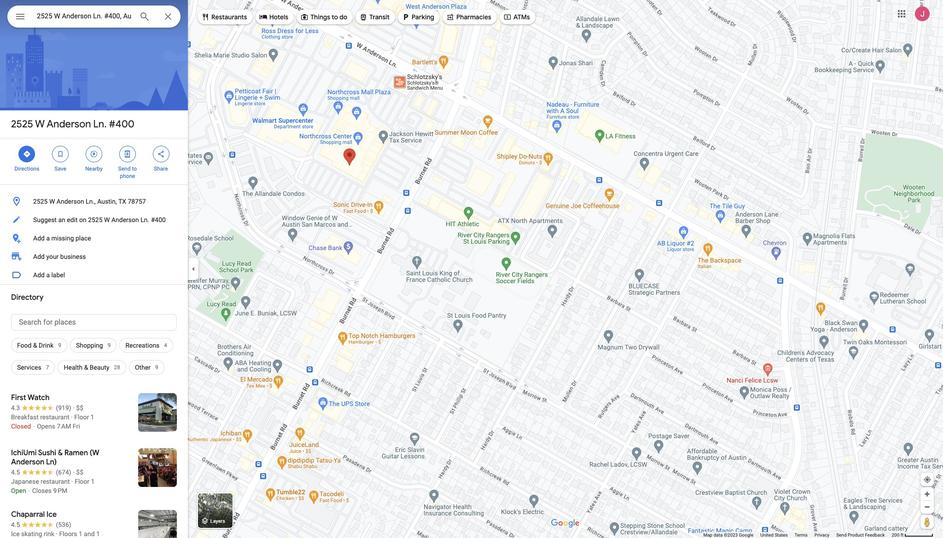 Task type: locate. For each thing, give the bounding box(es) containing it.
rink
[[44, 531, 54, 538]]

japanese restaurant · floor 1 open ⋅ closes 9 pm
[[11, 478, 95, 495]]

· down the ramen
[[71, 478, 73, 486]]

200 ft button
[[892, 533, 933, 538]]

&
[[33, 342, 37, 349], [84, 364, 88, 372], [58, 449, 63, 458]]

to up phone
[[132, 166, 137, 172]]

floor up fri
[[74, 414, 89, 421]]

to left 'do'
[[332, 13, 338, 21]]

0 vertical spatial ⋅
[[32, 423, 35, 431]]

2 price: moderate image from the top
[[76, 469, 83, 477]]

send inside send to phone
[[118, 166, 131, 172]]

1 horizontal spatial w
[[49, 198, 55, 205]]

9 inside other 9
[[155, 365, 158, 371]]

anderson up the edit
[[57, 198, 84, 205]]

9 right other
[[155, 365, 158, 371]]

anderson up 4.5 stars 674 reviews image
[[11, 458, 44, 467]]

1 horizontal spatial &
[[58, 449, 63, 458]]

price: moderate image right (674)
[[76, 469, 83, 477]]

a for missing
[[46, 235, 50, 242]]

footer
[[703, 533, 892, 539]]

9 right the shopping
[[108, 343, 111, 349]]

2525 up "suggest"
[[33, 198, 48, 205]]

shopping 9
[[76, 342, 111, 349]]

1 left and
[[79, 531, 82, 538]]

restaurant inside breakfast restaurant · floor 1 closed ⋅ opens 7 am fri
[[40, 414, 69, 421]]

1 horizontal spatial 9
[[108, 343, 111, 349]]

a inside button
[[46, 272, 50, 279]]

2525 inside "button"
[[88, 216, 102, 224]]

2 add from the top
[[33, 253, 45, 261]]

and
[[84, 531, 95, 538]]

2 vertical spatial &
[[58, 449, 63, 458]]

anderson up 
[[47, 118, 91, 131]]

0 vertical spatial floor
[[74, 414, 89, 421]]

0 horizontal spatial &
[[33, 342, 37, 349]]

0 vertical spatial a
[[46, 235, 50, 242]]

to inside  things to do
[[332, 13, 338, 21]]

(674)
[[56, 469, 71, 477]]

collapse side panel image
[[188, 264, 198, 274]]

0 vertical spatial restaurant
[[40, 414, 69, 421]]

$$ right (674)
[[76, 469, 83, 477]]

0 vertical spatial to
[[332, 13, 338, 21]]

· right (919)
[[73, 405, 75, 412]]

⋅ down japanese
[[28, 488, 31, 495]]

2 a from the top
[[46, 272, 50, 279]]


[[402, 12, 410, 22]]

terms
[[795, 533, 808, 538]]

⋅ left opens
[[32, 423, 35, 431]]

& right food
[[33, 342, 37, 349]]

 atms
[[503, 12, 530, 22]]

4.5 stars 536 reviews image
[[11, 521, 71, 530]]

1 vertical spatial 4.5
[[11, 522, 20, 529]]


[[359, 12, 368, 22]]

⋅
[[32, 423, 35, 431], [28, 488, 31, 495]]

0 vertical spatial price: moderate image
[[76, 405, 83, 412]]

a for label
[[46, 272, 50, 279]]

send left product
[[836, 533, 847, 538]]

closed
[[11, 423, 31, 431]]

· up fri
[[71, 414, 73, 421]]

sushi
[[38, 449, 56, 458]]

1 4.5 from the top
[[11, 469, 20, 477]]

anderson inside "button"
[[111, 216, 139, 224]]

1 vertical spatial restaurant
[[41, 478, 70, 486]]

1 horizontal spatial ⋅
[[32, 423, 35, 431]]

united states button
[[760, 533, 788, 539]]

2 4.5 from the top
[[11, 522, 20, 529]]

0 vertical spatial &
[[33, 342, 37, 349]]

services 7
[[17, 364, 49, 372]]

0 horizontal spatial ln.
[[93, 118, 107, 131]]

& inside ichiumi sushi & ramen (w anderson ln)
[[58, 449, 63, 458]]

7 am
[[57, 423, 71, 431]]

2 vertical spatial add
[[33, 272, 45, 279]]

0 vertical spatial send
[[118, 166, 131, 172]]

0 vertical spatial · $$
[[73, 405, 83, 412]]

transit
[[369, 13, 390, 21]]

$$ for ichiumi sushi & ramen (w anderson ln)
[[76, 469, 83, 477]]

send product feedback button
[[836, 533, 885, 539]]

add
[[33, 235, 45, 242], [33, 253, 45, 261], [33, 272, 45, 279]]

floor for first watch
[[74, 414, 89, 421]]

1 horizontal spatial send
[[836, 533, 847, 538]]

add left label
[[33, 272, 45, 279]]

nearby
[[85, 166, 103, 172]]

ice up 4.5 stars 536 reviews image
[[47, 511, 57, 520]]

a left missing
[[46, 235, 50, 242]]

0 horizontal spatial ice
[[11, 531, 20, 538]]

1 inside breakfast restaurant · floor 1 closed ⋅ opens 7 am fri
[[91, 414, 94, 421]]

2 horizontal spatial w
[[104, 216, 110, 224]]

add left your
[[33, 253, 45, 261]]

2 horizontal spatial &
[[84, 364, 88, 372]]

4.5 inside 4.5 stars 536 reviews image
[[11, 522, 20, 529]]

watch
[[28, 394, 49, 403]]

1 vertical spatial #400
[[151, 216, 166, 224]]

none field inside 2525 w anderson ln. #400, austin, tx 78757 field
[[37, 11, 132, 22]]

(919)
[[56, 405, 71, 412]]

1 vertical spatial &
[[84, 364, 88, 372]]

1 vertical spatial add
[[33, 253, 45, 261]]

2 $$ from the top
[[76, 469, 83, 477]]

health
[[64, 364, 83, 372]]

1 vertical spatial w
[[49, 198, 55, 205]]

4.3 stars 919 reviews image
[[11, 404, 71, 413]]

1 price: moderate image from the top
[[76, 405, 83, 412]]

· $$
[[73, 405, 83, 412], [73, 469, 83, 477]]

send up phone
[[118, 166, 131, 172]]

2525
[[11, 118, 33, 131], [33, 198, 48, 205], [88, 216, 102, 224]]

0 vertical spatial 4.5
[[11, 469, 20, 477]]

1 horizontal spatial ln.
[[141, 216, 149, 224]]

& right ln)
[[58, 449, 63, 458]]

9 inside food & drink 9
[[58, 343, 61, 349]]

1 $$ from the top
[[76, 405, 83, 412]]

anderson down tx
[[111, 216, 139, 224]]


[[56, 149, 65, 159]]

ln. down '78757'
[[141, 216, 149, 224]]

restaurant up 9 pm
[[41, 478, 70, 486]]

1
[[91, 414, 94, 421], [91, 478, 95, 486], [79, 531, 82, 538], [96, 531, 100, 538]]

⋅ inside japanese restaurant · floor 1 open ⋅ closes 9 pm
[[28, 488, 31, 495]]

1 · $$ from the top
[[73, 405, 83, 412]]

None field
[[37, 11, 132, 22]]

· inside breakfast restaurant · floor 1 closed ⋅ opens 7 am fri
[[71, 414, 73, 421]]

0 vertical spatial add
[[33, 235, 45, 242]]

1 vertical spatial a
[[46, 272, 50, 279]]

1 vertical spatial ice
[[11, 531, 20, 538]]

1 horizontal spatial #400
[[151, 216, 166, 224]]

©2023
[[724, 533, 738, 538]]

0 vertical spatial ice
[[47, 511, 57, 520]]

4.3
[[11, 405, 20, 412]]

#400 inside "button"
[[151, 216, 166, 224]]

0 horizontal spatial to
[[132, 166, 137, 172]]

0 horizontal spatial #400
[[109, 118, 134, 131]]

4.5 down chaparral
[[11, 522, 20, 529]]

2 · $$ from the top
[[73, 469, 83, 477]]

1 down (w
[[91, 478, 95, 486]]

· $$ right (674)
[[73, 469, 83, 477]]

#400
[[109, 118, 134, 131], [151, 216, 166, 224]]

food & drink 9
[[17, 342, 61, 349]]

floor inside breakfast restaurant · floor 1 closed ⋅ opens 7 am fri
[[74, 414, 89, 421]]

9 for other
[[155, 365, 158, 371]]

 things to do
[[300, 12, 347, 22]]

directory
[[11, 293, 44, 303]]

4.5 inside 4.5 stars 674 reviews image
[[11, 469, 20, 477]]

price: moderate image right (919)
[[76, 405, 83, 412]]

2525 inside button
[[33, 198, 48, 205]]

· $$ right (919)
[[73, 405, 83, 412]]

⋅ for first watch
[[32, 423, 35, 431]]

ln. up 
[[93, 118, 107, 131]]

2525 right on
[[88, 216, 102, 224]]

add inside add a missing place button
[[33, 235, 45, 242]]

2525 up 
[[11, 118, 33, 131]]

2 vertical spatial w
[[104, 216, 110, 224]]

9 right drink
[[58, 343, 61, 349]]

send to phone
[[118, 166, 137, 180]]

1 vertical spatial send
[[836, 533, 847, 538]]

health & beauty 28
[[64, 364, 120, 372]]

add for add your business
[[33, 253, 45, 261]]

terms button
[[795, 533, 808, 539]]

w inside button
[[49, 198, 55, 205]]

floors
[[59, 531, 77, 538]]

1 vertical spatial to
[[132, 166, 137, 172]]

a inside button
[[46, 235, 50, 242]]

4.5 for (536)
[[11, 522, 20, 529]]

actions for 2525 w anderson ln. #400 region
[[0, 139, 188, 185]]

0 vertical spatial w
[[35, 118, 45, 131]]

zoom in image
[[924, 491, 931, 498]]

1 vertical spatial floor
[[75, 478, 89, 486]]

1 horizontal spatial to
[[332, 13, 338, 21]]

floor inside japanese restaurant · floor 1 open ⋅ closes 9 pm
[[75, 478, 89, 486]]

footer containing map data ©2023 google
[[703, 533, 892, 539]]

google maps element
[[0, 0, 943, 539]]

ichiumi sushi & ramen (w anderson ln)
[[11, 449, 99, 467]]

missing
[[51, 235, 74, 242]]

do
[[339, 13, 347, 21]]

w for 2525 w anderson ln. #400
[[35, 118, 45, 131]]

4.5 up japanese
[[11, 469, 20, 477]]

on
[[79, 216, 86, 224]]

1 vertical spatial ⋅
[[28, 488, 31, 495]]

ln. inside "button"
[[141, 216, 149, 224]]

0 vertical spatial #400
[[109, 118, 134, 131]]

1 a from the top
[[46, 235, 50, 242]]

send inside button
[[836, 533, 847, 538]]

1 right and
[[96, 531, 100, 538]]

1 vertical spatial price: moderate image
[[76, 469, 83, 477]]

other
[[135, 364, 151, 372]]

9
[[58, 343, 61, 349], [108, 343, 111, 349], [155, 365, 158, 371]]

None text field
[[11, 314, 177, 331]]

1 add from the top
[[33, 235, 45, 242]]

2 vertical spatial 2525
[[88, 216, 102, 224]]

1 horizontal spatial 2525
[[33, 198, 48, 205]]

9 inside shopping 9
[[108, 343, 111, 349]]

2525 w anderson ln., austin, tx 78757
[[33, 198, 146, 205]]

0 vertical spatial $$
[[76, 405, 83, 412]]

1 vertical spatial 2525
[[33, 198, 48, 205]]

ice left skating
[[11, 531, 20, 538]]

2 horizontal spatial 2525
[[88, 216, 102, 224]]

 search field
[[7, 6, 180, 29]]

⋅ inside breakfast restaurant · floor 1 closed ⋅ opens 7 am fri
[[32, 423, 35, 431]]


[[157, 149, 165, 159]]

save
[[54, 166, 66, 172]]


[[23, 149, 31, 159]]

 button
[[7, 6, 33, 29]]

add a label
[[33, 272, 65, 279]]

add down "suggest"
[[33, 235, 45, 242]]

show street view coverage image
[[920, 516, 934, 530]]

ln.,
[[86, 198, 96, 205]]

0 horizontal spatial send
[[118, 166, 131, 172]]

w
[[35, 118, 45, 131], [49, 198, 55, 205], [104, 216, 110, 224]]

add inside add a label button
[[33, 272, 45, 279]]

floor down the ramen
[[75, 478, 89, 486]]

floor for ichiumi sushi & ramen (w anderson ln)
[[75, 478, 89, 486]]

& right health
[[84, 364, 88, 372]]

tx
[[118, 198, 126, 205]]

0 horizontal spatial w
[[35, 118, 45, 131]]

footer inside google maps element
[[703, 533, 892, 539]]

things
[[310, 13, 330, 21]]

$$ right (919)
[[76, 405, 83, 412]]

0 vertical spatial ln.
[[93, 118, 107, 131]]

restaurant
[[40, 414, 69, 421], [41, 478, 70, 486]]

price: moderate image for first watch
[[76, 405, 83, 412]]

1 vertical spatial ln.
[[141, 216, 149, 224]]

0 horizontal spatial ⋅
[[28, 488, 31, 495]]

a
[[46, 235, 50, 242], [46, 272, 50, 279]]

0 horizontal spatial 2525
[[11, 118, 33, 131]]

austin,
[[97, 198, 117, 205]]

2 horizontal spatial 9
[[155, 365, 158, 371]]

price: moderate image
[[76, 405, 83, 412], [76, 469, 83, 477]]

 hotels
[[259, 12, 288, 22]]

share
[[154, 166, 168, 172]]

· right (674)
[[73, 469, 75, 477]]

restaurant up opens
[[40, 414, 69, 421]]

add inside add your business link
[[33, 253, 45, 261]]

1 up (w
[[91, 414, 94, 421]]

1 vertical spatial $$
[[76, 469, 83, 477]]

map data ©2023 google
[[703, 533, 753, 538]]

restaurant inside japanese restaurant · floor 1 open ⋅ closes 9 pm
[[41, 478, 70, 486]]

4.5
[[11, 469, 20, 477], [11, 522, 20, 529]]

first
[[11, 394, 26, 403]]

28
[[114, 365, 120, 371]]

0 horizontal spatial 9
[[58, 343, 61, 349]]

0 vertical spatial 2525
[[11, 118, 33, 131]]

restaurant for watch
[[40, 414, 69, 421]]

a left label
[[46, 272, 50, 279]]

japanese
[[11, 478, 39, 486]]

$$ for first watch
[[76, 405, 83, 412]]

3 add from the top
[[33, 272, 45, 279]]

2525 w anderson ln., austin, tx 78757 button
[[0, 192, 188, 211]]

1 vertical spatial · $$
[[73, 469, 83, 477]]

suggest an edit on 2525 w anderson ln. #400
[[33, 216, 166, 224]]



Task type: describe. For each thing, give the bounding box(es) containing it.
opens
[[37, 423, 55, 431]]

w inside "button"
[[104, 216, 110, 224]]

⋅ for ichiumi sushi & ramen (w anderson ln)
[[28, 488, 31, 495]]

9 pm
[[53, 488, 67, 495]]


[[15, 10, 26, 23]]

map
[[703, 533, 712, 538]]

to inside send to phone
[[132, 166, 137, 172]]

product
[[848, 533, 864, 538]]

200
[[892, 533, 899, 538]]

ln)
[[46, 458, 57, 467]]

 parking
[[402, 12, 434, 22]]

(536)
[[56, 522, 71, 529]]

restaurant for sushi
[[41, 478, 70, 486]]

2525 for 2525 w anderson ln., austin, tx 78757
[[33, 198, 48, 205]]

9 for shopping
[[108, 343, 111, 349]]

 pharmacies
[[446, 12, 491, 22]]

closes
[[32, 488, 52, 495]]

an
[[58, 216, 65, 224]]

phone
[[120, 173, 135, 180]]

4
[[164, 343, 167, 349]]


[[201, 12, 210, 22]]


[[446, 12, 454, 22]]

send for send to phone
[[118, 166, 131, 172]]

2525 W Anderson Ln. #400, Austin, TX 78757 field
[[7, 6, 180, 28]]

add your business link
[[0, 248, 188, 266]]

 restaurants
[[201, 12, 247, 22]]

recreations 4
[[125, 342, 167, 349]]

google
[[739, 533, 753, 538]]

your
[[46, 253, 59, 261]]

label
[[51, 272, 65, 279]]

business
[[60, 253, 86, 261]]

 transit
[[359, 12, 390, 22]]

suggest
[[33, 216, 57, 224]]

· $$ for first watch
[[73, 405, 83, 412]]

services
[[17, 364, 41, 372]]

atms
[[513, 13, 530, 21]]

w for 2525 w anderson ln., austin, tx 78757
[[49, 198, 55, 205]]

place
[[76, 235, 91, 242]]

ft
[[901, 533, 904, 538]]

breakfast restaurant · floor 1 closed ⋅ opens 7 am fri
[[11, 414, 94, 431]]

ramen
[[64, 449, 88, 458]]

edit
[[67, 216, 78, 224]]

restaurants
[[211, 13, 247, 21]]

· right the rink at the bottom of page
[[56, 531, 58, 538]]

2525 w anderson ln. #400 main content
[[0, 0, 188, 539]]

fri
[[73, 423, 80, 431]]

ichiumi
[[11, 449, 37, 458]]


[[503, 12, 512, 22]]

add your business
[[33, 253, 86, 261]]

drink
[[39, 342, 54, 349]]

chaparral
[[11, 511, 45, 520]]

breakfast
[[11, 414, 39, 421]]

1 inside japanese restaurant · floor 1 open ⋅ closes 9 pm
[[91, 478, 95, 486]]

& for beauty
[[84, 364, 88, 372]]

anderson inside button
[[57, 198, 84, 205]]

chaparral ice
[[11, 511, 57, 520]]

2525 for 2525 w anderson ln. #400
[[11, 118, 33, 131]]

4.5 stars 674 reviews image
[[11, 468, 71, 477]]

parking
[[412, 13, 434, 21]]

suggest an edit on 2525 w anderson ln. #400 button
[[0, 211, 188, 229]]

add for add a label
[[33, 272, 45, 279]]

google account: james peterson  
(james.peterson1902@gmail.com) image
[[915, 6, 930, 21]]

skating
[[21, 531, 42, 538]]


[[123, 149, 132, 159]]

anderson inside ichiumi sushi & ramen (w anderson ln)
[[11, 458, 44, 467]]

add for add a missing place
[[33, 235, 45, 242]]

open
[[11, 488, 26, 495]]

send for send product feedback
[[836, 533, 847, 538]]

zoom out image
[[924, 504, 931, 511]]

(w
[[90, 449, 99, 458]]

78757
[[128, 198, 146, 205]]

shopping
[[76, 342, 103, 349]]

hotels
[[269, 13, 288, 21]]

add a label button
[[0, 266, 188, 285]]

none text field inside 2525 w anderson ln. #400 main content
[[11, 314, 177, 331]]

united states
[[760, 533, 788, 538]]

200 ft
[[892, 533, 904, 538]]

united
[[760, 533, 774, 538]]

4.5 for (674)
[[11, 469, 20, 477]]

add a missing place
[[33, 235, 91, 242]]

show your location image
[[923, 476, 931, 484]]

1 horizontal spatial ice
[[47, 511, 57, 520]]

states
[[775, 533, 788, 538]]

privacy button
[[814, 533, 829, 539]]

& for drink
[[33, 342, 37, 349]]

· $$ for ichiumi sushi & ramen (w anderson ln)
[[73, 469, 83, 477]]

privacy
[[814, 533, 829, 538]]

directions
[[14, 166, 39, 172]]

add a missing place button
[[0, 229, 188, 248]]

beauty
[[90, 364, 109, 372]]


[[90, 149, 98, 159]]

data
[[714, 533, 723, 538]]

price: moderate image for ichiumi sushi & ramen (w anderson ln)
[[76, 469, 83, 477]]

· inside japanese restaurant · floor 1 open ⋅ closes 9 pm
[[71, 478, 73, 486]]

send product feedback
[[836, 533, 885, 538]]

2525 w anderson ln. #400
[[11, 118, 134, 131]]

ice skating rink · floors 1 and 1
[[11, 531, 100, 538]]



Task type: vqa. For each thing, say whether or not it's contained in the screenshot.
the middle the kg
no



